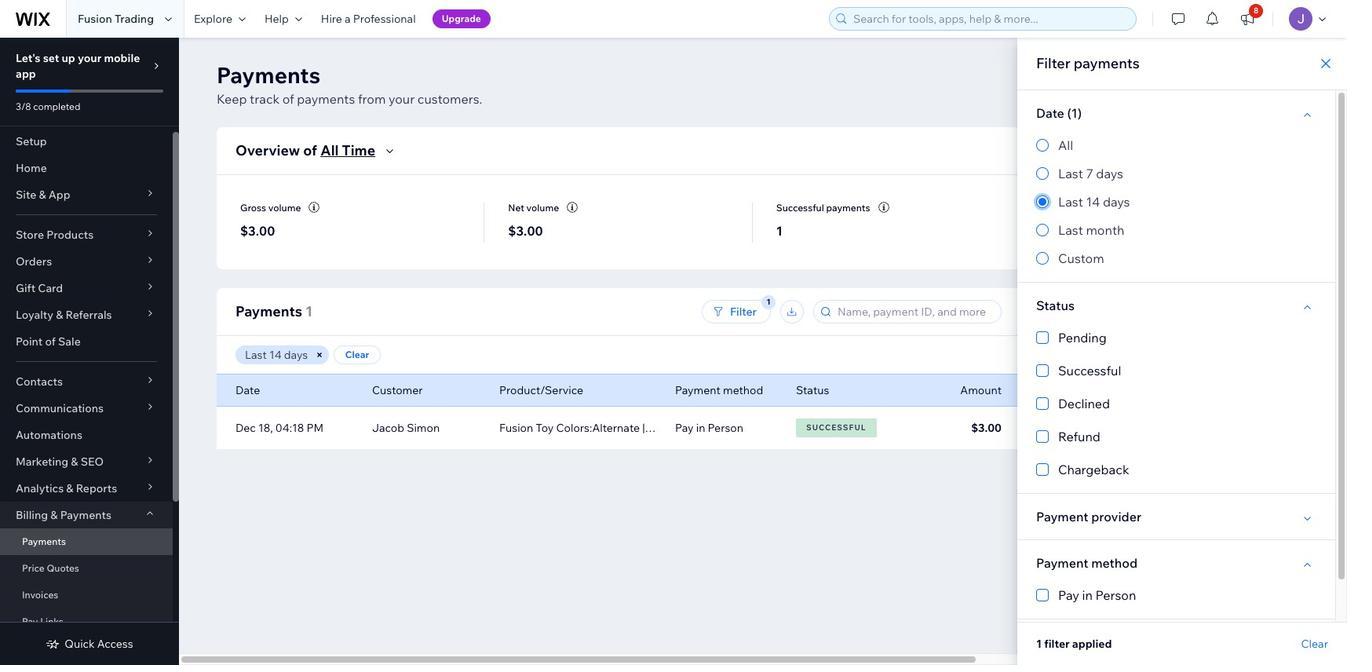 Task type: describe. For each thing, give the bounding box(es) containing it.
payments for payments keep track of payments from your customers.
[[217, 61, 321, 89]]

volume for net volume
[[527, 202, 559, 213]]

last down 'payments 1'
[[245, 348, 267, 362]]

7
[[1087, 166, 1094, 181]]

0 vertical spatial 14
[[1087, 194, 1101, 210]]

invoices link
[[0, 582, 173, 609]]

upgrade
[[442, 13, 481, 24]]

help button
[[255, 0, 312, 38]]

option group containing all
[[1037, 136, 1317, 268]]

products
[[47, 228, 94, 242]]

all for all time
[[321, 141, 339, 159]]

upgrade button
[[433, 9, 491, 28]]

1 for 1 filter applied
[[1037, 637, 1042, 651]]

Declined checkbox
[[1037, 394, 1317, 413]]

1 horizontal spatial payment method
[[1037, 555, 1138, 571]]

product/service
[[500, 383, 584, 397]]

04:18
[[276, 421, 304, 435]]

automations link
[[0, 422, 173, 449]]

setup link
[[0, 128, 173, 155]]

fusion for fusion trading
[[78, 12, 112, 26]]

0 horizontal spatial clear button
[[334, 346, 381, 364]]

& for marketing
[[71, 455, 78, 469]]

2 vertical spatial payment
[[1037, 555, 1089, 571]]

quick access
[[65, 637, 133, 651]]

payments for payments
[[22, 536, 66, 548]]

payments for payments 1
[[236, 302, 302, 320]]

filter
[[1045, 637, 1070, 651]]

payments inside payments keep track of payments from your customers.
[[297, 91, 355, 107]]

your inside payments keep track of payments from your customers.
[[389, 91, 415, 107]]

keep
[[217, 91, 247, 107]]

of for point of sale
[[45, 335, 56, 349]]

date for date (1)
[[1037, 105, 1065, 121]]

of inside payments keep track of payments from your customers.
[[283, 91, 294, 107]]

Pending checkbox
[[1037, 328, 1317, 347]]

applied
[[1073, 637, 1113, 651]]

0 vertical spatial days
[[1097, 166, 1124, 181]]

fusion for fusion toy colors:alternate | text field???:yes | another field:
[[500, 421, 534, 435]]

point of sale
[[16, 335, 81, 349]]

all time button
[[321, 141, 399, 160]]

from
[[358, 91, 386, 107]]

seo
[[81, 455, 104, 469]]

1 vertical spatial payment
[[1037, 509, 1089, 525]]

clear for leftmost clear button
[[346, 349, 369, 361]]

field???:yes
[[672, 421, 733, 435]]

(1)
[[1068, 105, 1083, 121]]

contacts button
[[0, 368, 173, 395]]

last month
[[1059, 222, 1125, 238]]

volume for gross volume
[[269, 202, 301, 213]]

pay links link
[[0, 609, 173, 635]]

1 for 1
[[777, 223, 783, 239]]

analytics & reports button
[[0, 475, 173, 502]]

gift card
[[16, 281, 63, 295]]

price
[[22, 562, 45, 574]]

last 14 days inside option group
[[1059, 194, 1131, 210]]

communications
[[16, 401, 104, 416]]

analytics & reports
[[16, 482, 117, 496]]

3/8
[[16, 101, 31, 112]]

in inside checkbox
[[1083, 588, 1093, 603]]

home
[[16, 161, 47, 175]]

communications button
[[0, 395, 173, 422]]

provider
[[1092, 509, 1142, 525]]

store products
[[16, 228, 94, 242]]

access
[[97, 637, 133, 651]]

1 vertical spatial days
[[1104, 194, 1131, 210]]

pay inside checkbox
[[1059, 588, 1080, 603]]

marketing & seo button
[[0, 449, 173, 475]]

pay in person inside checkbox
[[1059, 588, 1137, 603]]

1 horizontal spatial pay
[[676, 421, 694, 435]]

payments inside dropdown button
[[60, 508, 112, 522]]

explore
[[194, 12, 232, 26]]

home link
[[0, 155, 173, 181]]

mobile
[[104, 51, 140, 65]]

successful payments
[[777, 202, 871, 213]]

referrals
[[66, 308, 112, 322]]

professional
[[353, 12, 416, 26]]

payments for filter payments
[[1074, 54, 1140, 72]]

0 vertical spatial person
[[708, 421, 744, 435]]

0 horizontal spatial method
[[723, 383, 764, 397]]

Name, payment ID, and more field
[[833, 301, 997, 323]]

trading
[[115, 12, 154, 26]]

hire a professional link
[[312, 0, 425, 38]]

another
[[741, 421, 782, 435]]

1 vertical spatial 14
[[269, 348, 282, 362]]

pending
[[1059, 330, 1107, 346]]

jacob simon
[[372, 421, 440, 435]]

& for analytics
[[66, 482, 73, 496]]

payments keep track of payments from your customers.
[[217, 61, 483, 107]]

1 horizontal spatial status
[[1037, 298, 1075, 313]]

declined
[[1059, 396, 1111, 412]]

overview
[[236, 141, 300, 159]]

hire
[[321, 12, 342, 26]]

0 horizontal spatial 1
[[306, 302, 313, 320]]

quotes
[[47, 562, 79, 574]]

point
[[16, 335, 43, 349]]

track
[[250, 91, 280, 107]]

net
[[508, 202, 525, 213]]

dec 18, 04:18 pm
[[236, 421, 324, 435]]

0 vertical spatial successful
[[777, 202, 825, 213]]

text
[[648, 421, 669, 435]]

reports
[[76, 482, 117, 496]]

dec
[[236, 421, 256, 435]]

billing & payments button
[[0, 502, 173, 529]]

point of sale link
[[0, 328, 173, 355]]

toy
[[536, 421, 554, 435]]

let's set up your mobile app
[[16, 51, 140, 81]]

gift card button
[[0, 275, 173, 302]]

links
[[40, 616, 63, 628]]

Chargeback checkbox
[[1037, 460, 1317, 479]]

help
[[265, 12, 289, 26]]

chargeback
[[1059, 462, 1130, 478]]

store products button
[[0, 222, 173, 248]]

fusion toy colors:alternate | text field???:yes | another field:
[[500, 421, 810, 435]]

completed
[[33, 101, 80, 112]]

marketing
[[16, 455, 68, 469]]

$3.00 for gross
[[240, 223, 275, 239]]

card
[[38, 281, 63, 295]]

0 vertical spatial payment method
[[676, 383, 764, 397]]

net volume
[[508, 202, 559, 213]]

billing & payments
[[16, 508, 112, 522]]

orders
[[16, 255, 52, 269]]



Task type: locate. For each thing, give the bounding box(es) containing it.
payments inside payments keep track of payments from your customers.
[[217, 61, 321, 89]]

0 horizontal spatial payment method
[[676, 383, 764, 397]]

1 horizontal spatial filter
[[1037, 54, 1071, 72]]

2 vertical spatial of
[[45, 335, 56, 349]]

1
[[777, 223, 783, 239], [306, 302, 313, 320], [1037, 637, 1042, 651]]

2 horizontal spatial pay
[[1059, 588, 1080, 603]]

& left the reports
[[66, 482, 73, 496]]

2 horizontal spatial payments
[[1074, 54, 1140, 72]]

customers.
[[418, 91, 483, 107]]

Search for tools, apps, help & more... field
[[849, 8, 1132, 30]]

successful
[[777, 202, 825, 213], [1059, 363, 1122, 379], [807, 423, 867, 433]]

last 7 days
[[1059, 166, 1124, 181]]

fusion left toy
[[500, 421, 534, 435]]

2 vertical spatial payments
[[827, 202, 871, 213]]

option group
[[1037, 136, 1317, 268]]

let's
[[16, 51, 41, 65]]

gross volume
[[240, 202, 301, 213]]

0 horizontal spatial |
[[643, 421, 645, 435]]

all for all
[[1059, 137, 1074, 153]]

2 | from the left
[[735, 421, 738, 435]]

1 horizontal spatial last 14 days
[[1059, 194, 1131, 210]]

all inside button
[[321, 141, 339, 159]]

0 horizontal spatial all
[[321, 141, 339, 159]]

1 horizontal spatial 14
[[1087, 194, 1101, 210]]

1 horizontal spatial |
[[735, 421, 738, 435]]

price quotes link
[[0, 555, 173, 582]]

2 vertical spatial days
[[284, 348, 308, 362]]

app
[[16, 67, 36, 81]]

1 horizontal spatial pay in person
[[1059, 588, 1137, 603]]

days right 7
[[1097, 166, 1124, 181]]

1 vertical spatial clear
[[1302, 637, 1329, 651]]

all down "date (1)"
[[1059, 137, 1074, 153]]

filter for filter
[[731, 305, 757, 319]]

person up applied
[[1096, 588, 1137, 603]]

0 vertical spatial clear
[[346, 349, 369, 361]]

in up applied
[[1083, 588, 1093, 603]]

method up another
[[723, 383, 764, 397]]

0 vertical spatial last 14 days
[[1059, 194, 1131, 210]]

1 vertical spatial person
[[1096, 588, 1137, 603]]

0 horizontal spatial 14
[[269, 348, 282, 362]]

1 horizontal spatial person
[[1096, 588, 1137, 603]]

clear inside button
[[346, 349, 369, 361]]

Pay in Person checkbox
[[1037, 586, 1317, 605]]

1 horizontal spatial of
[[283, 91, 294, 107]]

person right text
[[708, 421, 744, 435]]

0 vertical spatial status
[[1037, 298, 1075, 313]]

1 vertical spatial filter
[[731, 305, 757, 319]]

custom
[[1059, 251, 1105, 266]]

fusion trading
[[78, 12, 154, 26]]

volume right gross at the top of page
[[269, 202, 301, 213]]

payment left provider
[[1037, 509, 1089, 525]]

| left another
[[735, 421, 738, 435]]

status up 'pending'
[[1037, 298, 1075, 313]]

in right text
[[697, 421, 706, 435]]

date (1)
[[1037, 105, 1083, 121]]

pay right text
[[676, 421, 694, 435]]

1 horizontal spatial $3.00
[[508, 223, 543, 239]]

1 horizontal spatial clear
[[1302, 637, 1329, 651]]

pay in person right text
[[676, 421, 744, 435]]

last left 7
[[1059, 166, 1084, 181]]

fusion left trading
[[78, 12, 112, 26]]

& right billing at the bottom
[[50, 508, 58, 522]]

orders button
[[0, 248, 173, 275]]

$3.00 for net
[[508, 223, 543, 239]]

1 vertical spatial your
[[389, 91, 415, 107]]

payment provider
[[1037, 509, 1142, 525]]

amount
[[961, 383, 1002, 397]]

1 vertical spatial clear button
[[1302, 637, 1329, 651]]

filter for filter payments
[[1037, 54, 1071, 72]]

14 down 'payments 1'
[[269, 348, 282, 362]]

volume
[[269, 202, 301, 213], [527, 202, 559, 213]]

last 14 days
[[1059, 194, 1131, 210], [245, 348, 308, 362]]

0 horizontal spatial status
[[797, 383, 830, 397]]

2 vertical spatial pay
[[22, 616, 38, 628]]

successful inside option
[[1059, 363, 1122, 379]]

14 up last month
[[1087, 194, 1101, 210]]

loyalty & referrals button
[[0, 302, 173, 328]]

store
[[16, 228, 44, 242]]

date left (1)
[[1037, 105, 1065, 121]]

your right up
[[78, 51, 102, 65]]

filter
[[1037, 54, 1071, 72], [731, 305, 757, 319]]

1 vertical spatial successful
[[1059, 363, 1122, 379]]

1 vertical spatial payments
[[297, 91, 355, 107]]

analytics
[[16, 482, 64, 496]]

1 vertical spatial last 14 days
[[245, 348, 308, 362]]

2 vertical spatial successful
[[807, 423, 867, 433]]

0 vertical spatial 1
[[777, 223, 783, 239]]

last up custom
[[1059, 222, 1084, 238]]

invoices
[[22, 589, 58, 601]]

3/8 completed
[[16, 101, 80, 112]]

last 14 days down 'payments 1'
[[245, 348, 308, 362]]

all left time
[[321, 141, 339, 159]]

8 button
[[1231, 0, 1265, 38]]

Refund checkbox
[[1037, 427, 1317, 446]]

8
[[1254, 5, 1259, 16]]

method down provider
[[1092, 555, 1138, 571]]

0 vertical spatial payment
[[676, 383, 721, 397]]

1 vertical spatial of
[[303, 141, 317, 159]]

1 horizontal spatial clear button
[[1302, 637, 1329, 651]]

1 vertical spatial date
[[236, 383, 260, 397]]

0 vertical spatial your
[[78, 51, 102, 65]]

0 vertical spatial in
[[697, 421, 706, 435]]

0 horizontal spatial your
[[78, 51, 102, 65]]

0 horizontal spatial fusion
[[78, 12, 112, 26]]

up
[[62, 51, 75, 65]]

overview of
[[236, 141, 317, 159]]

& for site
[[39, 188, 46, 202]]

1 vertical spatial fusion
[[500, 421, 534, 435]]

hire a professional
[[321, 12, 416, 26]]

person inside pay in person checkbox
[[1096, 588, 1137, 603]]

0 vertical spatial filter
[[1037, 54, 1071, 72]]

0 horizontal spatial in
[[697, 421, 706, 435]]

2 horizontal spatial 1
[[1037, 637, 1042, 651]]

0 horizontal spatial clear
[[346, 349, 369, 361]]

1 vertical spatial pay in person
[[1059, 588, 1137, 603]]

site & app button
[[0, 181, 173, 208]]

0 horizontal spatial pay
[[22, 616, 38, 628]]

0 vertical spatial clear button
[[334, 346, 381, 364]]

& for billing
[[50, 508, 58, 522]]

in
[[697, 421, 706, 435], [1083, 588, 1093, 603]]

fusion
[[78, 12, 112, 26], [500, 421, 534, 435]]

1 horizontal spatial in
[[1083, 588, 1093, 603]]

1 horizontal spatial your
[[389, 91, 415, 107]]

colors:alternate
[[557, 421, 640, 435]]

your inside the let's set up your mobile app
[[78, 51, 102, 65]]

0 vertical spatial pay in person
[[676, 421, 744, 435]]

0 vertical spatial date
[[1037, 105, 1065, 121]]

price quotes
[[22, 562, 79, 574]]

1 horizontal spatial volume
[[527, 202, 559, 213]]

method
[[723, 383, 764, 397], [1092, 555, 1138, 571]]

month
[[1087, 222, 1125, 238]]

|
[[643, 421, 645, 435], [735, 421, 738, 435]]

2 horizontal spatial of
[[303, 141, 317, 159]]

0 horizontal spatial of
[[45, 335, 56, 349]]

of inside sidebar element
[[45, 335, 56, 349]]

days up the month
[[1104, 194, 1131, 210]]

0 horizontal spatial $3.00
[[240, 223, 275, 239]]

last down last 7 days
[[1059, 194, 1084, 210]]

0 vertical spatial pay
[[676, 421, 694, 435]]

payments 1
[[236, 302, 313, 320]]

of right track
[[283, 91, 294, 107]]

payments link
[[0, 529, 173, 555]]

1 horizontal spatial date
[[1037, 105, 1065, 121]]

of left sale
[[45, 335, 56, 349]]

payments
[[1074, 54, 1140, 72], [297, 91, 355, 107], [827, 202, 871, 213]]

0 vertical spatial method
[[723, 383, 764, 397]]

person
[[708, 421, 744, 435], [1096, 588, 1137, 603]]

date for date
[[236, 383, 260, 397]]

gross
[[240, 202, 266, 213]]

date
[[1037, 105, 1065, 121], [236, 383, 260, 397]]

1 vertical spatial in
[[1083, 588, 1093, 603]]

2 vertical spatial 1
[[1037, 637, 1042, 651]]

0 vertical spatial fusion
[[78, 12, 112, 26]]

1 vertical spatial method
[[1092, 555, 1138, 571]]

pay up 1 filter applied
[[1059, 588, 1080, 603]]

payments inside 'link'
[[22, 536, 66, 548]]

Successful checkbox
[[1037, 361, 1317, 380]]

sidebar element
[[0, 38, 179, 665]]

0 horizontal spatial filter
[[731, 305, 757, 319]]

quick access button
[[46, 637, 133, 651]]

2 volume from the left
[[527, 202, 559, 213]]

$3.00 down gross at the top of page
[[240, 223, 275, 239]]

0 horizontal spatial volume
[[269, 202, 301, 213]]

clear for the right clear button
[[1302, 637, 1329, 651]]

1 horizontal spatial all
[[1059, 137, 1074, 153]]

payments for successful payments
[[827, 202, 871, 213]]

1 filter applied
[[1037, 637, 1113, 651]]

0 horizontal spatial payments
[[297, 91, 355, 107]]

site
[[16, 188, 36, 202]]

time
[[342, 141, 376, 159]]

automations
[[16, 428, 82, 442]]

$3.00 down amount on the right of the page
[[972, 421, 1002, 435]]

0 horizontal spatial pay in person
[[676, 421, 744, 435]]

0 vertical spatial payments
[[1074, 54, 1140, 72]]

payment down payment provider
[[1037, 555, 1089, 571]]

1 horizontal spatial method
[[1092, 555, 1138, 571]]

1 horizontal spatial fusion
[[500, 421, 534, 435]]

days down 'payments 1'
[[284, 348, 308, 362]]

jacob
[[372, 421, 405, 435]]

set
[[43, 51, 59, 65]]

of for overview of
[[303, 141, 317, 159]]

0 vertical spatial of
[[283, 91, 294, 107]]

app
[[49, 188, 70, 202]]

1 horizontal spatial payments
[[827, 202, 871, 213]]

2 horizontal spatial $3.00
[[972, 421, 1002, 435]]

& left seo
[[71, 455, 78, 469]]

& for loyalty
[[56, 308, 63, 322]]

1 horizontal spatial 1
[[777, 223, 783, 239]]

date up dec
[[236, 383, 260, 397]]

pay left links
[[22, 616, 38, 628]]

pm
[[307, 421, 324, 435]]

0 horizontal spatial person
[[708, 421, 744, 435]]

1 vertical spatial pay
[[1059, 588, 1080, 603]]

clear
[[346, 349, 369, 361], [1302, 637, 1329, 651]]

last 14 days up last month
[[1059, 194, 1131, 210]]

1 vertical spatial status
[[797, 383, 830, 397]]

0 horizontal spatial date
[[236, 383, 260, 397]]

payment up field???:yes
[[676, 383, 721, 397]]

of left 'all time'
[[303, 141, 317, 159]]

filter payments
[[1037, 54, 1140, 72]]

all time
[[321, 141, 376, 159]]

0 horizontal spatial last 14 days
[[245, 348, 308, 362]]

1 volume from the left
[[269, 202, 301, 213]]

pay inside "link"
[[22, 616, 38, 628]]

| left text
[[643, 421, 645, 435]]

gift
[[16, 281, 35, 295]]

1 vertical spatial payment method
[[1037, 555, 1138, 571]]

payment method up field???:yes
[[676, 383, 764, 397]]

marketing & seo
[[16, 455, 104, 469]]

loyalty
[[16, 308, 53, 322]]

pay in person up applied
[[1059, 588, 1137, 603]]

1 vertical spatial 1
[[306, 302, 313, 320]]

status up the field:
[[797, 383, 830, 397]]

simon
[[407, 421, 440, 435]]

sale
[[58, 335, 81, 349]]

18,
[[258, 421, 273, 435]]

filter inside filter button
[[731, 305, 757, 319]]

pay links
[[22, 616, 63, 628]]

volume right net
[[527, 202, 559, 213]]

customer
[[372, 383, 423, 397]]

setup
[[16, 134, 47, 148]]

contacts
[[16, 375, 63, 389]]

& right site
[[39, 188, 46, 202]]

$3.00 down net volume
[[508, 223, 543, 239]]

your right from
[[389, 91, 415, 107]]

site & app
[[16, 188, 70, 202]]

& right loyalty
[[56, 308, 63, 322]]

payment method down payment provider
[[1037, 555, 1138, 571]]

1 | from the left
[[643, 421, 645, 435]]



Task type: vqa. For each thing, say whether or not it's contained in the screenshot.
"CLEAR" to the left
yes



